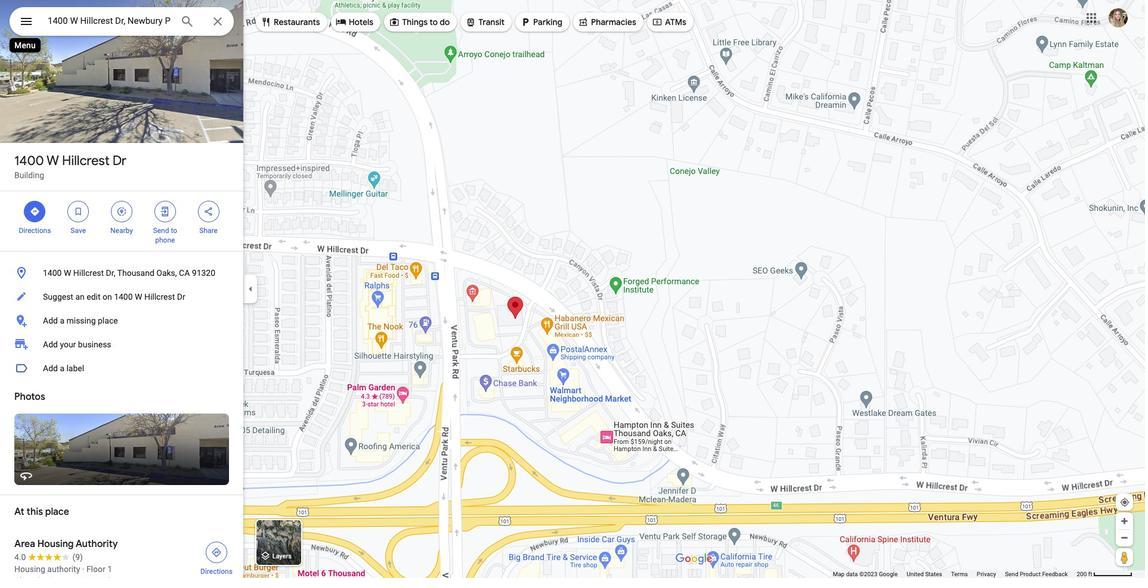 Task type: vqa. For each thing, say whether or not it's contained in the screenshot.
the airlines "popup button"
no



Task type: describe. For each thing, give the bounding box(es) containing it.
restaurants
[[274, 17, 320, 27]]

at
[[14, 506, 24, 518]]

google maps element
[[0, 0, 1145, 579]]

add your business link
[[0, 333, 243, 357]]

dr,
[[106, 268, 115, 278]]

1400 w hillcrest dr, thousand oaks, ca 91320
[[43, 268, 215, 278]]

area
[[14, 539, 35, 551]]

map
[[833, 571, 845, 578]]

privacy
[[977, 571, 996, 578]]

 things to do
[[389, 16, 450, 29]]


[[160, 205, 170, 218]]

authority
[[76, 539, 118, 551]]


[[520, 16, 531, 29]]

w for dr
[[47, 153, 59, 169]]


[[465, 16, 476, 29]]

200
[[1077, 571, 1087, 578]]

place inside button
[[98, 316, 118, 326]]


[[203, 205, 214, 218]]

show street view coverage image
[[1116, 549, 1133, 567]]

1400 w hillcrest dr, thousand oaks, ca 91320 button
[[0, 261, 243, 285]]

add a missing place
[[43, 316, 118, 326]]

missing
[[66, 316, 96, 326]]


[[261, 16, 271, 29]]

 atms
[[652, 16, 686, 29]]

feedback
[[1042, 571, 1068, 578]]

privacy button
[[977, 571, 996, 579]]

floor
[[86, 565, 105, 574]]

add a missing place button
[[0, 309, 243, 333]]

photos
[[14, 391, 45, 403]]

share
[[199, 227, 218, 235]]


[[19, 13, 33, 30]]

1400 for dr
[[14, 153, 44, 169]]

a for missing
[[60, 316, 64, 326]]

hillcrest for dr
[[62, 153, 110, 169]]

4.0
[[14, 553, 26, 562]]

dr inside 'button'
[[177, 292, 185, 302]]

phone
[[155, 236, 175, 245]]

things
[[402, 17, 428, 27]]

data
[[846, 571, 858, 578]]

send to phone
[[153, 227, 177, 245]]


[[578, 16, 589, 29]]

google
[[879, 571, 898, 578]]

terms
[[951, 571, 968, 578]]

send product feedback button
[[1005, 571, 1068, 579]]

add for add your business
[[43, 340, 58, 350]]

suggest an edit on 1400 w hillcrest dr
[[43, 292, 185, 302]]

add for add a label
[[43, 364, 58, 373]]

business
[[78, 340, 111, 350]]

add a label
[[43, 364, 84, 373]]

directions inside the actions for 1400 w hillcrest dr region
[[19, 227, 51, 235]]

(9)
[[72, 553, 83, 562]]

1400 inside 'button'
[[114, 292, 133, 302]]

ca
[[179, 268, 190, 278]]

pharmacies
[[591, 17, 636, 27]]

suggest
[[43, 292, 73, 302]]

united
[[907, 571, 924, 578]]

to inside send to phone
[[171, 227, 177, 235]]

housing authority · floor 1
[[14, 565, 112, 574]]

none field inside 1400 w hillcrest dr, newbury park, ca 91320 field
[[48, 14, 171, 28]]

footer inside google maps element
[[833, 571, 1077, 579]]

ft
[[1088, 571, 1092, 578]]

edit
[[87, 292, 101, 302]]

 pharmacies
[[578, 16, 636, 29]]



Task type: locate. For each thing, give the bounding box(es) containing it.
2 vertical spatial 1400
[[114, 292, 133, 302]]

a
[[60, 316, 64, 326], [60, 364, 64, 373]]

0 horizontal spatial send
[[153, 227, 169, 235]]

authority
[[47, 565, 80, 574]]

hillcrest up the 
[[62, 153, 110, 169]]

atms
[[665, 17, 686, 27]]

1 horizontal spatial dr
[[177, 292, 185, 302]]

1400 inside 1400 w hillcrest dr building
[[14, 153, 44, 169]]

hillcrest
[[62, 153, 110, 169], [73, 268, 104, 278], [144, 292, 175, 302]]

0 horizontal spatial directions
[[19, 227, 51, 235]]

hillcrest inside button
[[73, 268, 104, 278]]

w inside button
[[64, 268, 71, 278]]

0 horizontal spatial place
[[45, 506, 69, 518]]

an
[[75, 292, 85, 302]]

zoom out image
[[1120, 534, 1129, 543]]

place
[[98, 316, 118, 326], [45, 506, 69, 518]]

 search field
[[10, 7, 234, 38]]

map data ©2023 google
[[833, 571, 898, 578]]

w inside 'button'
[[135, 292, 142, 302]]

0 vertical spatial send
[[153, 227, 169, 235]]

a for label
[[60, 364, 64, 373]]

w
[[47, 153, 59, 169], [64, 268, 71, 278], [135, 292, 142, 302]]

 hotels
[[336, 16, 373, 29]]

1400 W Hillcrest Dr, Newbury Park, CA 91320 field
[[10, 7, 234, 36]]

©2023
[[859, 571, 878, 578]]

a inside button
[[60, 364, 64, 373]]

·
[[82, 565, 84, 574]]

send for send to phone
[[153, 227, 169, 235]]

footer
[[833, 571, 1077, 579]]

directions down 
[[19, 227, 51, 235]]

directions button
[[193, 539, 240, 577]]


[[336, 16, 346, 29]]

2 vertical spatial hillcrest
[[144, 292, 175, 302]]

3 add from the top
[[43, 364, 58, 373]]

1 vertical spatial place
[[45, 506, 69, 518]]

1 horizontal spatial place
[[98, 316, 118, 326]]

add for add a missing place
[[43, 316, 58, 326]]

housing up 4.0 stars 9 reviews image
[[37, 539, 74, 551]]


[[73, 205, 84, 218]]

1 horizontal spatial w
[[64, 268, 71, 278]]

terms button
[[951, 571, 968, 579]]

at this place
[[14, 506, 69, 518]]

1400 up the building
[[14, 153, 44, 169]]

send left product
[[1005, 571, 1018, 578]]

housing
[[37, 539, 74, 551], [14, 565, 45, 574]]

save
[[71, 227, 86, 235]]

collapse side panel image
[[244, 283, 257, 296]]

2 vertical spatial w
[[135, 292, 142, 302]]

1 horizontal spatial send
[[1005, 571, 1018, 578]]

1400 inside button
[[43, 268, 62, 278]]

add
[[43, 316, 58, 326], [43, 340, 58, 350], [43, 364, 58, 373]]

1 vertical spatial to
[[171, 227, 177, 235]]

4.0 stars 9 reviews image
[[14, 552, 83, 564]]

1 a from the top
[[60, 316, 64, 326]]

0 vertical spatial hillcrest
[[62, 153, 110, 169]]

None field
[[48, 14, 171, 28]]

directions image
[[211, 548, 222, 558]]


[[116, 205, 127, 218]]

area housing authority
[[14, 539, 118, 551]]

200 ft button
[[1077, 571, 1133, 578]]

0 vertical spatial w
[[47, 153, 59, 169]]

1400 w hillcrest dr building
[[14, 153, 127, 180]]

1 vertical spatial w
[[64, 268, 71, 278]]


[[29, 205, 40, 218]]

hillcrest inside 1400 w hillcrest dr building
[[62, 153, 110, 169]]

0 vertical spatial to
[[430, 17, 438, 27]]

send inside send to phone
[[153, 227, 169, 235]]

 restaurants
[[261, 16, 320, 29]]

to
[[430, 17, 438, 27], [171, 227, 177, 235]]

product
[[1020, 571, 1041, 578]]

1400 for dr,
[[43, 268, 62, 278]]

send product feedback
[[1005, 571, 1068, 578]]

 transit
[[465, 16, 505, 29]]

to up "phone"
[[171, 227, 177, 235]]

0 horizontal spatial w
[[47, 153, 59, 169]]

2 vertical spatial add
[[43, 364, 58, 373]]

layers
[[272, 553, 292, 561]]

0 vertical spatial 1400
[[14, 153, 44, 169]]

directions inside button
[[200, 568, 233, 576]]

1
[[107, 565, 112, 574]]

1 vertical spatial add
[[43, 340, 58, 350]]

thousand
[[117, 268, 154, 278]]

add down suggest on the bottom
[[43, 316, 58, 326]]

add left your
[[43, 340, 58, 350]]

google account: michelle dermenjian  
(michelle.dermenjian@adept.ai) image
[[1109, 8, 1128, 27]]

2 add from the top
[[43, 340, 58, 350]]

add your business
[[43, 340, 111, 350]]

1 horizontal spatial to
[[430, 17, 438, 27]]

 parking
[[520, 16, 562, 29]]

0 vertical spatial dr
[[113, 153, 127, 169]]

hillcrest left dr,
[[73, 268, 104, 278]]

to left do
[[430, 17, 438, 27]]

hillcrest for dr,
[[73, 268, 104, 278]]

footer containing map data ©2023 google
[[833, 571, 1077, 579]]

hillcrest down oaks,
[[144, 292, 175, 302]]

a left missing
[[60, 316, 64, 326]]

transit
[[479, 17, 505, 27]]

add inside button
[[43, 316, 58, 326]]

to inside  things to do
[[430, 17, 438, 27]]

add left label
[[43, 364, 58, 373]]

2 a from the top
[[60, 364, 64, 373]]

suggest an edit on 1400 w hillcrest dr button
[[0, 285, 243, 309]]


[[652, 16, 663, 29]]

dr down ca
[[177, 292, 185, 302]]

w for dr,
[[64, 268, 71, 278]]

0 vertical spatial add
[[43, 316, 58, 326]]

1400
[[14, 153, 44, 169], [43, 268, 62, 278], [114, 292, 133, 302]]

1 vertical spatial dr
[[177, 292, 185, 302]]

a left label
[[60, 364, 64, 373]]

place right this
[[45, 506, 69, 518]]

w inside 1400 w hillcrest dr building
[[47, 153, 59, 169]]

1 vertical spatial housing
[[14, 565, 45, 574]]

dr
[[113, 153, 127, 169], [177, 292, 185, 302]]

dr inside 1400 w hillcrest dr building
[[113, 153, 127, 169]]

housing down 4.0
[[14, 565, 45, 574]]

your
[[60, 340, 76, 350]]

hotels
[[349, 17, 373, 27]]

dr up 
[[113, 153, 127, 169]]

0 vertical spatial directions
[[19, 227, 51, 235]]

hillcrest inside 'button'
[[144, 292, 175, 302]]

1400 w hillcrest dr main content
[[0, 0, 243, 579]]

1 vertical spatial send
[[1005, 571, 1018, 578]]

send for send product feedback
[[1005, 571, 1018, 578]]

1 add from the top
[[43, 316, 58, 326]]

0 horizontal spatial dr
[[113, 153, 127, 169]]

show your location image
[[1120, 497, 1130, 508]]

 button
[[10, 7, 43, 38]]

1 vertical spatial a
[[60, 364, 64, 373]]

send inside button
[[1005, 571, 1018, 578]]

nearby
[[110, 227, 133, 235]]

a inside button
[[60, 316, 64, 326]]

label
[[66, 364, 84, 373]]

states
[[925, 571, 942, 578]]

directions
[[19, 227, 51, 235], [200, 568, 233, 576]]

1400 up suggest on the bottom
[[43, 268, 62, 278]]

send up "phone"
[[153, 227, 169, 235]]

do
[[440, 17, 450, 27]]

this
[[27, 506, 43, 518]]

parking
[[533, 17, 562, 27]]

united states
[[907, 571, 942, 578]]

actions for 1400 w hillcrest dr region
[[0, 191, 243, 251]]

1 vertical spatial 1400
[[43, 268, 62, 278]]

add inside button
[[43, 364, 58, 373]]

0 vertical spatial housing
[[37, 539, 74, 551]]

91320
[[192, 268, 215, 278]]

1 vertical spatial hillcrest
[[73, 268, 104, 278]]

0 horizontal spatial to
[[171, 227, 177, 235]]

zoom in image
[[1120, 517, 1129, 526]]

place down on
[[98, 316, 118, 326]]

2 horizontal spatial w
[[135, 292, 142, 302]]

send
[[153, 227, 169, 235], [1005, 571, 1018, 578]]

1400 right on
[[114, 292, 133, 302]]

united states button
[[907, 571, 942, 579]]

directions down directions icon
[[200, 568, 233, 576]]

0 vertical spatial a
[[60, 316, 64, 326]]

1 horizontal spatial directions
[[200, 568, 233, 576]]

building
[[14, 171, 44, 180]]


[[389, 16, 400, 29]]

add a label button
[[0, 357, 243, 381]]

1 vertical spatial directions
[[200, 568, 233, 576]]

200 ft
[[1077, 571, 1092, 578]]

0 vertical spatial place
[[98, 316, 118, 326]]

oaks,
[[156, 268, 177, 278]]

on
[[103, 292, 112, 302]]



